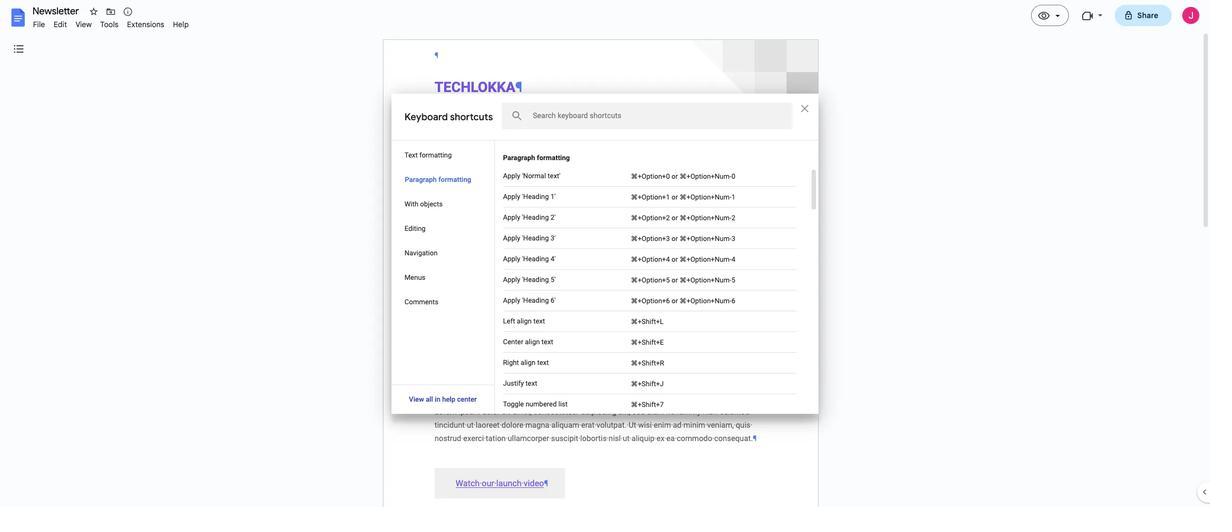 Task type: vqa. For each thing, say whether or not it's contained in the screenshot.
the animate
no



Task type: locate. For each thing, give the bounding box(es) containing it.
⌘+option+4
[[631, 256, 670, 263]]

apply down apply 'heading 4'
[[504, 276, 521, 284]]

formatting up with objects option
[[439, 176, 471, 184]]

align right center
[[526, 338, 540, 346]]

4 apply from the top
[[504, 234, 521, 242]]

⌘+option+1 or ⌘+option+num-1
[[631, 193, 736, 201]]

apply for apply 'heading 3'
[[504, 234, 521, 242]]

align for center
[[526, 338, 540, 346]]

extensions
[[127, 20, 164, 29]]

'heading left 2'
[[522, 213, 549, 221]]

4 ⌘+option+num- from the top
[[680, 235, 732, 243]]

formatting right text
[[420, 151, 452, 159]]

view left all
[[409, 396, 425, 404]]

⌘+option+num- for 1
[[680, 193, 732, 201]]

editing option
[[392, 216, 494, 241]]

⌘+option+num- down ⌘+option+3 or ⌘+option+numhyphen3 element
[[680, 256, 732, 263]]

or
[[672, 172, 678, 180], [672, 193, 678, 201], [672, 214, 678, 222], [672, 235, 678, 243], [672, 256, 678, 263], [672, 276, 678, 284], [672, 297, 678, 305]]

comments
[[405, 298, 439, 306]]

1 horizontal spatial view
[[409, 396, 425, 404]]

apply 'heading 1'
[[504, 193, 556, 201]]

apply down the apply 'heading 1'
[[504, 213, 521, 221]]

keyboard shortcuts
[[405, 111, 493, 123]]

6
[[732, 297, 736, 305]]

⌘+option+num- up ⌘+option+1 or ⌘+option+num-1
[[680, 172, 732, 180]]

⌘+option+5 or ⌘+option+num-5
[[631, 276, 736, 284]]

view all in help center
[[409, 396, 477, 404]]

or for ⌘+option+2
[[672, 214, 678, 222]]

menu bar containing file
[[29, 14, 193, 31]]

2 or from the top
[[672, 193, 678, 201]]

center
[[458, 396, 477, 404]]

3 ⌘+option+num- from the top
[[680, 214, 732, 222]]

all
[[426, 396, 434, 404]]

6 ⌘+option+num- from the top
[[680, 276, 732, 284]]

⌘+option+num- for 6
[[680, 297, 732, 305]]

5 'heading from the top
[[522, 276, 549, 284]]

2'
[[551, 213, 556, 221]]

'heading for 5'
[[522, 276, 549, 284]]

apply left 'normal
[[504, 172, 521, 180]]

⌘+option+5
[[631, 276, 670, 284]]

text up the right align text
[[542, 338, 554, 346]]

2 apply from the top
[[504, 193, 521, 201]]

editing
[[405, 225, 426, 233]]

4
[[732, 256, 736, 263]]

help menu item
[[169, 18, 193, 31]]

or for ⌘+option+4
[[672, 256, 678, 263]]

7 apply from the top
[[504, 297, 521, 305]]

justify
[[504, 380, 524, 388]]

align for left
[[517, 317, 532, 325]]

file menu item
[[29, 18, 49, 31]]

or down ⌘+option+5 or ⌘+option+numhyphen5 element
[[672, 297, 678, 305]]

comments option
[[392, 290, 494, 314]]

apply
[[504, 172, 521, 180], [504, 193, 521, 201], [504, 213, 521, 221], [504, 234, 521, 242], [504, 255, 521, 263], [504, 276, 521, 284], [504, 297, 521, 305]]

1
[[732, 193, 736, 201]]

1 vertical spatial paragraph formatting
[[405, 176, 471, 184]]

2 ⌘+option+num- from the top
[[680, 193, 732, 201]]

0 horizontal spatial view
[[76, 20, 92, 29]]

paragraph
[[504, 154, 536, 162], [405, 176, 437, 184]]

1 vertical spatial view
[[409, 396, 425, 404]]

apply for apply 'heading 4'
[[504, 255, 521, 263]]

or for ⌘+option+0
[[672, 172, 678, 180]]

paragraph inside paragraph formatting option
[[405, 176, 437, 184]]

or down ⌘+option+3 or ⌘+option+numhyphen3 element
[[672, 256, 678, 263]]

search element
[[511, 110, 524, 122]]

⌘+option+num- up ⌘+option+3 or ⌘+option+num-3
[[680, 214, 732, 222]]

6 'heading from the top
[[522, 297, 549, 305]]

paragraph up with objects
[[405, 176, 437, 184]]

navigation menu list box
[[392, 140, 494, 385]]

1 vertical spatial align
[[526, 338, 540, 346]]

0 horizontal spatial paragraph formatting
[[405, 176, 471, 184]]

navigation
[[405, 249, 438, 257]]

⌘+option+0
[[631, 172, 670, 180]]

toggle numbered list
[[504, 400, 568, 408]]

1 vertical spatial paragraph
[[405, 176, 437, 184]]

paragraph formatting up with objects option
[[405, 176, 471, 184]]

left align text
[[504, 317, 546, 325]]

4 'heading from the top
[[522, 255, 549, 263]]

5 apply from the top
[[504, 255, 521, 263]]

'heading for 3'
[[522, 234, 549, 242]]

application
[[0, 0, 1211, 508]]

text for center align text
[[542, 338, 554, 346]]

align right right
[[521, 359, 536, 367]]

3 'heading from the top
[[522, 234, 549, 242]]

7 or from the top
[[672, 297, 678, 305]]

⌘+option+3 or ⌘+option+num-3
[[631, 235, 736, 243]]

⌘+option+num- down '⌘+option+0 or ⌘+option+num-0'
[[680, 193, 732, 201]]

align right left
[[517, 317, 532, 325]]

⌘+shift+r
[[631, 359, 665, 367]]

'heading left 4'
[[522, 255, 549, 263]]

apply up apply 'heading 4'
[[504, 234, 521, 242]]

paragraph formatting up 'normal
[[504, 154, 570, 162]]

help
[[173, 20, 189, 29]]

apply up apply 'heading 5'
[[504, 255, 521, 263]]

1 horizontal spatial paragraph
[[504, 154, 536, 162]]

5
[[732, 276, 736, 284]]

paragraph formatting
[[504, 154, 570, 162], [405, 176, 471, 184]]

view menu item
[[71, 18, 96, 31]]

0 vertical spatial align
[[517, 317, 532, 325]]

⌘+option+num- for 0
[[680, 172, 732, 180]]

apply 'heading 4'
[[504, 255, 556, 263]]

or up ⌘+option+1 or ⌘+option+numhyphen1 element
[[672, 172, 678, 180]]

⌘+shift+l element
[[631, 318, 664, 326]]

'heading for 4'
[[522, 255, 549, 263]]

align
[[517, 317, 532, 325], [526, 338, 540, 346], [521, 359, 536, 367]]

formatting
[[420, 151, 452, 159], [537, 154, 570, 162], [439, 176, 471, 184]]

4 or from the top
[[672, 235, 678, 243]]

or down '⌘+option+4 or ⌘+option+num-4' at the bottom
[[672, 276, 678, 284]]

formatting up the text'
[[537, 154, 570, 162]]

6 apply from the top
[[504, 276, 521, 284]]

5 ⌘+option+num- from the top
[[680, 256, 732, 263]]

or up ⌘+option+3 or ⌘+option+num-3
[[672, 214, 678, 222]]

1 horizontal spatial paragraph formatting
[[504, 154, 570, 162]]

6 or from the top
[[672, 276, 678, 284]]

5 or from the top
[[672, 256, 678, 263]]

apply for apply 'heading 5'
[[504, 276, 521, 284]]

text formatting option
[[392, 143, 494, 167]]

left
[[504, 317, 516, 325]]

menus
[[405, 274, 426, 282]]

3
[[732, 235, 736, 243]]

apply up left
[[504, 297, 521, 305]]

view down star option
[[76, 20, 92, 29]]

⌘+option+3
[[631, 235, 670, 243]]

close image
[[801, 105, 809, 112]]

text down apply 'heading 6'
[[534, 317, 546, 325]]

text
[[534, 317, 546, 325], [542, 338, 554, 346], [538, 359, 549, 367], [526, 380, 538, 388]]

⌘+option+0 or ⌘+option+num-0
[[631, 172, 736, 180]]

view
[[76, 20, 92, 29], [409, 396, 425, 404]]

2 'heading from the top
[[522, 213, 549, 221]]

7 ⌘+option+num- from the top
[[680, 297, 732, 305]]

0 vertical spatial view
[[76, 20, 92, 29]]

or for ⌘+option+6
[[672, 297, 678, 305]]

3 or from the top
[[672, 214, 678, 222]]

'heading for 6'
[[522, 297, 549, 305]]

list
[[559, 400, 568, 408]]

1 ⌘+option+num- from the top
[[680, 172, 732, 180]]

formatting for paragraph formatting option
[[439, 176, 471, 184]]

⌘+shift+e
[[631, 339, 664, 347]]

paragraph up apply 'normal text'
[[504, 154, 536, 162]]

⌘+option+num-
[[680, 172, 732, 180], [680, 193, 732, 201], [680, 214, 732, 222], [680, 235, 732, 243], [680, 256, 732, 263], [680, 276, 732, 284], [680, 297, 732, 305]]

'heading left the 6'
[[522, 297, 549, 305]]

text for left align text
[[534, 317, 546, 325]]

⌘+option+num- for 5
[[680, 276, 732, 284]]

keyboard
[[405, 111, 448, 123]]

⌘+option+num- for 2
[[680, 214, 732, 222]]

align for right
[[521, 359, 536, 367]]

1 'heading from the top
[[522, 193, 549, 201]]

⌘+option+2 or ⌘+option+numhyphen2 element
[[631, 214, 736, 222]]

'heading left 1'
[[522, 193, 549, 201]]

⌘+option+num- down '⌘+option+4 or ⌘+option+num-4' at the bottom
[[680, 276, 732, 284]]

⌘+option+num- down ⌘+option+2 or ⌘+option+num-2
[[680, 235, 732, 243]]

view inside menu item
[[76, 20, 92, 29]]

3 apply from the top
[[504, 213, 521, 221]]

help
[[443, 396, 456, 404]]

apply up apply 'heading 2'
[[504, 193, 521, 201]]

view for view
[[76, 20, 92, 29]]

or down ⌘+option+2 or ⌘+option+num-2
[[672, 235, 678, 243]]

text down center align text
[[538, 359, 549, 367]]

or down '⌘+option+0 or ⌘+option+num-0'
[[672, 193, 678, 201]]

⌘+option+6 or ⌘+option+num-6
[[631, 297, 736, 305]]

tools menu item
[[96, 18, 123, 31]]

1 apply from the top
[[504, 172, 521, 180]]

0 horizontal spatial paragraph
[[405, 176, 437, 184]]

'heading
[[522, 193, 549, 201], [522, 213, 549, 221], [522, 234, 549, 242], [522, 255, 549, 263], [522, 276, 549, 284], [522, 297, 549, 305]]

view for view all in help center
[[409, 396, 425, 404]]

right align text
[[504, 359, 549, 367]]

2 vertical spatial align
[[521, 359, 536, 367]]

⌘+option+num- down ⌘+option+5 or ⌘+option+numhyphen5 element
[[680, 297, 732, 305]]

share
[[1138, 11, 1159, 20]]

menu bar
[[29, 14, 193, 31]]

objects
[[421, 200, 443, 208]]

'heading left 5' in the bottom left of the page
[[522, 276, 549, 284]]

tools
[[100, 20, 119, 29]]

1 or from the top
[[672, 172, 678, 180]]

formatting for text formatting option
[[420, 151, 452, 159]]

'heading left 3'
[[522, 234, 549, 242]]



Task type: describe. For each thing, give the bounding box(es) containing it.
menu bar inside menu bar banner
[[29, 14, 193, 31]]

text for right align text
[[538, 359, 549, 367]]

0 vertical spatial paragraph
[[504, 154, 536, 162]]

text right justify at bottom
[[526, 380, 538, 388]]

or for ⌘+option+3
[[672, 235, 678, 243]]

⌘+shift+7
[[631, 401, 664, 409]]

3'
[[551, 234, 556, 242]]

center
[[504, 338, 524, 346]]

⌘+option+3 or ⌘+option+numhyphen3 element
[[631, 235, 736, 243]]

right
[[504, 359, 519, 367]]

apply 'heading 2'
[[504, 213, 556, 221]]

apply for apply 'heading 6'
[[504, 297, 521, 305]]

newsletter element
[[29, 4, 1211, 21]]

6'
[[551, 297, 556, 305]]

apply for apply 'heading 2'
[[504, 213, 521, 221]]

⌘+option+4 or ⌘+option+numhyphen4 element
[[631, 256, 736, 263]]

text
[[405, 151, 418, 159]]

or for ⌘+option+5
[[672, 276, 678, 284]]

⌘+shift+j element
[[631, 380, 664, 388]]

'heading for 1'
[[522, 193, 549, 201]]

menus option
[[392, 265, 494, 290]]

in
[[435, 396, 441, 404]]

⌘+shift+r element
[[631, 359, 665, 367]]

justify text
[[504, 380, 538, 388]]

text'
[[548, 172, 561, 180]]

⌘+option+6
[[631, 297, 670, 305]]

Search keyboard shortcuts text field
[[528, 103, 792, 128]]

0 vertical spatial paragraph formatting
[[504, 154, 570, 162]]

navigation option
[[392, 241, 494, 265]]

numbered
[[526, 400, 557, 408]]

with objects option
[[392, 192, 494, 216]]

text formatting
[[405, 151, 452, 159]]

with objects
[[405, 200, 443, 208]]

⌘+option+0 or ⌘+option+numhyphen0 element
[[631, 172, 736, 180]]

paragraph formatting inside option
[[405, 176, 471, 184]]

edit menu item
[[49, 18, 71, 31]]

1'
[[551, 193, 556, 201]]

application containing newsletter
[[0, 0, 1211, 508]]

apply for apply 'normal text'
[[504, 172, 521, 180]]

⌘+option+1 or ⌘+option+numhyphen1 element
[[631, 193, 736, 201]]

⌘+shift+e element
[[631, 339, 664, 347]]

with
[[405, 200, 419, 208]]

edit
[[54, 20, 67, 29]]

apply 'normal text'
[[504, 172, 561, 180]]

⌘+shift+l
[[631, 318, 664, 326]]

⌘+option+4 or ⌘+option+num-4
[[631, 256, 736, 263]]

0
[[732, 172, 736, 180]]

'normal
[[522, 172, 546, 180]]

⌘+option+num- for 3
[[680, 235, 732, 243]]

⌘+shift+7 element
[[631, 401, 664, 409]]

⌘+option+6 or ⌘+option+numhyphen6 element
[[631, 297, 736, 305]]

apply 'heading 3'
[[504, 234, 556, 242]]

⌘+shift+j
[[631, 380, 664, 388]]

center align text
[[504, 338, 554, 346]]

Star checkbox
[[86, 4, 101, 19]]

view all in help center link
[[401, 391, 486, 408]]

⌘+option+2
[[631, 214, 670, 222]]

paragraph formatting option
[[392, 167, 494, 192]]

file
[[33, 20, 45, 29]]

newsletter
[[33, 5, 79, 17]]

5'
[[551, 276, 556, 284]]

extensions menu item
[[123, 18, 169, 31]]

apply 'heading 6'
[[504, 297, 556, 305]]

menu bar banner
[[0, 0, 1211, 508]]

or for ⌘+option+1
[[672, 193, 678, 201]]

toggle
[[504, 400, 524, 408]]

apply for apply 'heading 1'
[[504, 193, 521, 201]]

'heading for 2'
[[522, 213, 549, 221]]

2
[[732, 214, 736, 222]]

⌘+option+1
[[631, 193, 670, 201]]

4'
[[551, 255, 556, 263]]

shortcuts
[[450, 111, 493, 123]]

⌘+option+5 or ⌘+option+numhyphen5 element
[[631, 276, 736, 284]]

apply 'heading 5'
[[504, 276, 556, 284]]

⌘+option+2 or ⌘+option+num-2
[[631, 214, 736, 222]]

⌘+option+num- for 4
[[680, 256, 732, 263]]

search image
[[511, 110, 524, 122]]

share button
[[1115, 5, 1172, 26]]



